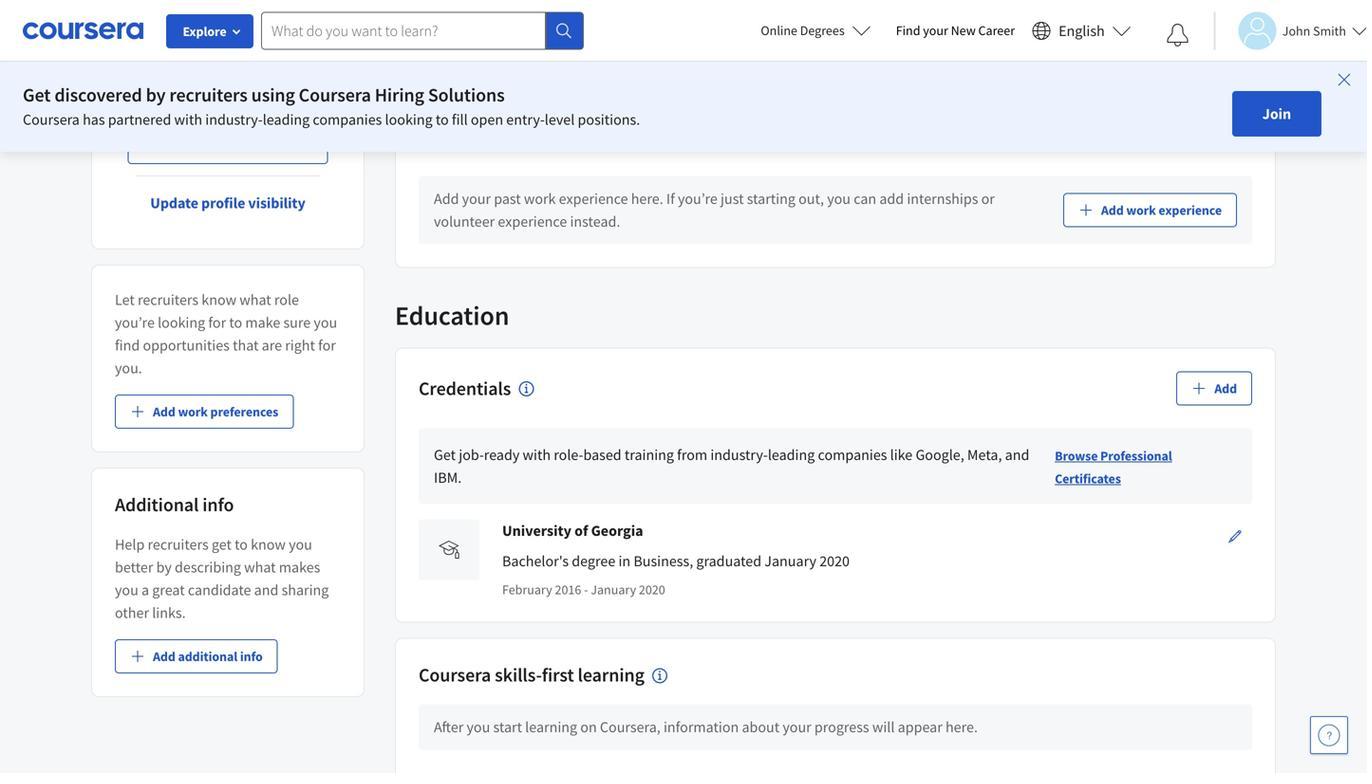 Task type: locate. For each thing, give the bounding box(es) containing it.
and inside "showcase your skills to recruiters with job-relevant projects add projects here to demonstrate your technical expertise and ability to solve real-world problems."
[[802, 32, 827, 51]]

0 horizontal spatial info
[[202, 493, 234, 517]]

first
[[542, 664, 574, 688]]

0 horizontal spatial and
[[254, 581, 279, 600]]

by up great
[[156, 558, 172, 577]]

0 vertical spatial john
[[1282, 22, 1310, 39]]

know inside let recruiters know what role you're looking for to make sure you find opportunities that are right for you.
[[202, 291, 236, 309]]

instead.
[[570, 212, 620, 231]]

0 horizontal spatial smith
[[225, 62, 293, 95]]

your up here
[[503, 9, 533, 28]]

info
[[202, 493, 234, 517], [240, 648, 263, 666]]

2 horizontal spatial work
[[1126, 202, 1156, 219]]

1 vertical spatial what
[[244, 558, 276, 577]]

1 vertical spatial for
[[318, 336, 336, 355]]

0 horizontal spatial browse
[[1055, 448, 1098, 465]]

graduated
[[696, 552, 761, 571]]

companies left like
[[818, 446, 887, 465]]

january
[[765, 552, 816, 571], [591, 582, 636, 599]]

with up technical
[[658, 9, 688, 28]]

english
[[1059, 21, 1105, 40]]

companies inside get job-ready with role-based training from industry-leading companies like google, meta, and ibm.
[[818, 446, 887, 465]]

university of georgia
[[502, 522, 643, 541]]

0 vertical spatial 2020
[[819, 552, 850, 571]]

1 vertical spatial john
[[163, 62, 220, 95]]

what
[[239, 291, 271, 309], [244, 558, 276, 577]]

looking up opportunities
[[158, 313, 205, 332]]

1 vertical spatial you're
[[115, 313, 155, 332]]

recruiters inside "showcase your skills to recruiters with job-relevant projects add projects here to demonstrate your technical expertise and ability to solve real-world problems."
[[590, 9, 655, 28]]

1 vertical spatial get
[[434, 446, 456, 465]]

0 vertical spatial you're
[[678, 190, 718, 209]]

are
[[262, 336, 282, 355]]

for
[[208, 313, 226, 332], [318, 336, 336, 355]]

1 horizontal spatial industry-
[[710, 446, 768, 465]]

your inside add your past work experience here. if you're just starting out, you can add internships or volunteer experience instead.
[[462, 190, 491, 209]]

0 vertical spatial looking
[[385, 110, 433, 129]]

with left 'role-'
[[523, 446, 551, 465]]

you inside add your past work experience here. if you're just starting out, you can add internships or volunteer experience instead.
[[827, 190, 851, 209]]

info right additional
[[240, 648, 263, 666]]

0 vertical spatial leading
[[263, 110, 310, 129]]

here.
[[631, 190, 663, 209], [946, 718, 978, 737]]

add for add work experience
[[1101, 202, 1124, 219]]

learning left on
[[525, 718, 577, 737]]

1 vertical spatial coursera
[[23, 110, 80, 129]]

profile for share
[[226, 132, 270, 151]]

0 vertical spatial learning
[[578, 664, 645, 688]]

sharing
[[282, 581, 329, 600]]

visibility
[[248, 194, 305, 213]]

0 vertical spatial profile
[[226, 132, 270, 151]]

profile
[[226, 132, 270, 151], [201, 194, 245, 213]]

you for out,
[[827, 190, 851, 209]]

0 vertical spatial and
[[802, 32, 827, 51]]

recruiters inside 'help recruiters get to know you better by describing what makes you a great candidate and sharing other links.'
[[148, 535, 209, 554]]

1 vertical spatial learning
[[525, 718, 577, 737]]

john down explore
[[163, 62, 220, 95]]

0 horizontal spatial looking
[[158, 313, 205, 332]]

preferences
[[210, 403, 278, 421]]

0 horizontal spatial with
[[174, 110, 202, 129]]

and inside get job-ready with role-based training from industry-leading companies like google, meta, and ibm.
[[1005, 446, 1029, 465]]

know
[[202, 291, 236, 309], [251, 535, 286, 554]]

work history
[[419, 128, 521, 152]]

you inside let recruiters know what role you're looking for to make sure you find opportunities that are right for you.
[[314, 313, 337, 332]]

you right the sure
[[314, 313, 337, 332]]

add inside add your past work experience here. if you're just starting out, you can add internships or volunteer experience instead.
[[434, 190, 459, 209]]

that
[[233, 336, 259, 355]]

in
[[618, 552, 631, 571]]

work
[[524, 190, 556, 209], [1126, 202, 1156, 219], [178, 403, 208, 421]]

recruiters inside the get discovered by recruiters using coursera hiring solutions coursera has partnered with industry-leading companies looking to fill open entry-level positions.
[[169, 83, 248, 107]]

coursera,
[[600, 718, 661, 737]]

here. left if
[[631, 190, 663, 209]]

explore
[[183, 23, 226, 40]]

1 vertical spatial job-
[[459, 446, 484, 465]]

to left solve
[[872, 32, 885, 51]]

better
[[115, 558, 153, 577]]

internships
[[907, 190, 978, 209]]

add additional info
[[153, 648, 263, 666]]

0 horizontal spatial leading
[[263, 110, 310, 129]]

your for to
[[503, 9, 533, 28]]

training
[[625, 446, 674, 465]]

2 vertical spatial coursera
[[419, 664, 491, 688]]

1 vertical spatial and
[[1005, 446, 1029, 465]]

get inside the get discovered by recruiters using coursera hiring solutions coursera has partnered with industry-leading companies looking to fill open entry-level positions.
[[23, 83, 51, 107]]

1 horizontal spatial john smith
[[1282, 22, 1346, 39]]

browse for browse professional certificates
[[1055, 448, 1098, 465]]

2 horizontal spatial and
[[1005, 446, 1029, 465]]

your right the find
[[923, 22, 948, 39]]

0 vertical spatial smith
[[1313, 22, 1346, 39]]

here
[[516, 32, 545, 51]]

open
[[471, 110, 503, 129]]

solve
[[888, 32, 922, 51]]

and left sharing
[[254, 581, 279, 600]]

know up makes
[[251, 535, 286, 554]]

browse projects button
[[1129, 13, 1237, 47]]

0 horizontal spatial 2020
[[639, 582, 665, 599]]

0 vertical spatial know
[[202, 291, 236, 309]]

like
[[890, 446, 913, 465]]

coursera right the using
[[299, 83, 371, 107]]

you're right if
[[678, 190, 718, 209]]

recruiters up the demonstrate
[[590, 9, 655, 28]]

with up share on the left top
[[174, 110, 202, 129]]

0 horizontal spatial john smith
[[163, 62, 293, 95]]

add for add your past work experience here. if you're just starting out, you can add internships or volunteer experience instead.
[[434, 190, 459, 209]]

0 horizontal spatial projects
[[462, 32, 513, 51]]

online
[[761, 22, 797, 39]]

1 horizontal spatial info
[[240, 648, 263, 666]]

to up that on the top left
[[229, 313, 242, 332]]

1 horizontal spatial leading
[[768, 446, 815, 465]]

what up make
[[239, 291, 271, 309]]

online degrees
[[761, 22, 845, 39]]

1 horizontal spatial know
[[251, 535, 286, 554]]

what left makes
[[244, 558, 276, 577]]

0 horizontal spatial here.
[[631, 190, 663, 209]]

0 vertical spatial job-
[[691, 9, 717, 28]]

recruiters inside let recruiters know what role you're looking for to make sure you find opportunities that are right for you.
[[138, 291, 199, 309]]

february 2016 - january 2020
[[502, 582, 665, 599]]

1 vertical spatial info
[[240, 648, 263, 666]]

demonstrate
[[564, 32, 645, 51]]

1 vertical spatial here.
[[946, 718, 978, 737]]

certificates
[[1055, 471, 1121, 488]]

1 vertical spatial profile
[[201, 194, 245, 213]]

0 horizontal spatial know
[[202, 291, 236, 309]]

has
[[83, 110, 105, 129]]

you're up find
[[115, 313, 155, 332]]

1 horizontal spatial with
[[523, 446, 551, 465]]

2 vertical spatial with
[[523, 446, 551, 465]]

1 horizontal spatial looking
[[385, 110, 433, 129]]

or
[[981, 190, 995, 209]]

0 vertical spatial with
[[658, 9, 688, 28]]

1 horizontal spatial and
[[802, 32, 827, 51]]

0 horizontal spatial industry-
[[205, 110, 263, 129]]

industry- up share profile link
[[205, 110, 263, 129]]

work for add work preferences
[[178, 403, 208, 421]]

1 horizontal spatial 2020
[[819, 552, 850, 571]]

to left the fill
[[436, 110, 449, 129]]

1 vertical spatial looking
[[158, 313, 205, 332]]

1 horizontal spatial you're
[[678, 190, 718, 209]]

profile right update at the top left of page
[[201, 194, 245, 213]]

profile left link
[[226, 132, 270, 151]]

2 horizontal spatial with
[[658, 9, 688, 28]]

0 horizontal spatial john
[[163, 62, 220, 95]]

1 horizontal spatial for
[[318, 336, 336, 355]]

learning left information about skills development section icon in the left bottom of the page
[[578, 664, 645, 688]]

recruiters
[[590, 9, 655, 28], [169, 83, 248, 107], [138, 291, 199, 309], [148, 535, 209, 554]]

0 vertical spatial what
[[239, 291, 271, 309]]

get for job-
[[434, 446, 456, 465]]

coursera image
[[23, 15, 143, 46]]

add inside add button
[[1214, 380, 1237, 398]]

industry-
[[205, 110, 263, 129], [710, 446, 768, 465]]

1 vertical spatial with
[[174, 110, 202, 129]]

browse inside browse professional certificates
[[1055, 448, 1098, 465]]

1 horizontal spatial john
[[1282, 22, 1310, 39]]

you left a
[[115, 581, 138, 600]]

0 vertical spatial by
[[146, 83, 166, 107]]

1 vertical spatial january
[[591, 582, 636, 599]]

1 horizontal spatial job-
[[691, 9, 717, 28]]

looking down hiring
[[385, 110, 433, 129]]

additional
[[178, 648, 237, 666]]

out,
[[799, 190, 824, 209]]

projects up expertise in the right top of the page
[[775, 9, 829, 28]]

will
[[872, 718, 895, 737]]

industry- right 'from'
[[710, 446, 768, 465]]

edit details for bachelor's degree  in business at university of georgia. image
[[1228, 529, 1243, 545]]

you left start
[[467, 718, 490, 737]]

recruiters up describing
[[148, 535, 209, 554]]

other
[[115, 604, 149, 623]]

0 horizontal spatial job-
[[459, 446, 484, 465]]

your right about
[[783, 718, 811, 737]]

1 horizontal spatial work
[[524, 190, 556, 209]]

1 vertical spatial companies
[[818, 446, 887, 465]]

showcase
[[434, 9, 500, 28]]

know inside 'help recruiters get to know you better by describing what makes you a great candidate and sharing other links.'
[[251, 535, 286, 554]]

get up ibm.
[[434, 446, 456, 465]]

coursera up after on the left bottom
[[419, 664, 491, 688]]

to right get
[[235, 535, 248, 554]]

browse inside browse projects button
[[1137, 22, 1180, 39]]

0 vertical spatial companies
[[313, 110, 382, 129]]

john smith inside popup button
[[1282, 22, 1346, 39]]

sure
[[283, 313, 311, 332]]

explore button
[[166, 14, 253, 48]]

just
[[721, 190, 744, 209]]

find your new career link
[[886, 19, 1024, 43]]

by up partnered
[[146, 83, 166, 107]]

coursera left the has
[[23, 110, 80, 129]]

1 vertical spatial smith
[[225, 62, 293, 95]]

add work experience
[[1101, 202, 1222, 219]]

technical
[[680, 32, 738, 51]]

to inside 'help recruiters get to know you better by describing what makes you a great candidate and sharing other links.'
[[235, 535, 248, 554]]

find
[[115, 336, 140, 355]]

projects
[[1182, 22, 1229, 39]]

browse projects
[[1137, 22, 1229, 39]]

companies
[[313, 110, 382, 129], [818, 446, 887, 465]]

0 horizontal spatial get
[[23, 83, 51, 107]]

1 horizontal spatial smith
[[1313, 22, 1346, 39]]

0 vertical spatial info
[[202, 493, 234, 517]]

1 vertical spatial john smith
[[163, 62, 293, 95]]

1 horizontal spatial browse
[[1137, 22, 1180, 39]]

starting
[[747, 190, 795, 209]]

profile inside button
[[226, 132, 270, 151]]

get job-ready with role-based training from industry-leading companies like google, meta, and ibm.
[[434, 446, 1029, 488]]

january right - on the bottom
[[591, 582, 636, 599]]

1 vertical spatial 2020
[[639, 582, 665, 599]]

update profile visibility
[[150, 194, 305, 213]]

1 horizontal spatial projects
[[775, 9, 829, 28]]

1 vertical spatial browse
[[1055, 448, 1098, 465]]

john smith
[[1282, 22, 1346, 39], [163, 62, 293, 95]]

john smith up join
[[1282, 22, 1346, 39]]

0 vertical spatial for
[[208, 313, 226, 332]]

0 vertical spatial here.
[[631, 190, 663, 209]]

projects down showcase
[[462, 32, 513, 51]]

your up volunteer in the top of the page
[[462, 190, 491, 209]]

recruiters up share on the left top
[[169, 83, 248, 107]]

you left can
[[827, 190, 851, 209]]

to right skills
[[573, 9, 587, 28]]

0 vertical spatial january
[[765, 552, 816, 571]]

1 horizontal spatial january
[[765, 552, 816, 571]]

profile inside button
[[201, 194, 245, 213]]

job- up technical
[[691, 9, 717, 28]]

your for career
[[923, 22, 948, 39]]

recruiters right let in the top of the page
[[138, 291, 199, 309]]

coursera skills-first learning
[[419, 664, 645, 688]]

add inside add work preferences button
[[153, 403, 175, 421]]

candidate
[[188, 581, 251, 600]]

january right graduated
[[765, 552, 816, 571]]

1 horizontal spatial coursera
[[299, 83, 371, 107]]

None search field
[[261, 12, 584, 50]]

1 vertical spatial projects
[[462, 32, 513, 51]]

0 vertical spatial industry-
[[205, 110, 263, 129]]

john up join
[[1282, 22, 1310, 39]]

1 vertical spatial leading
[[768, 446, 815, 465]]

here. right appear
[[946, 718, 978, 737]]

2 vertical spatial and
[[254, 581, 279, 600]]

0 horizontal spatial companies
[[313, 110, 382, 129]]

companies down hiring
[[313, 110, 382, 129]]

leading
[[263, 110, 310, 129], [768, 446, 815, 465]]

add button
[[1176, 372, 1252, 406]]

looking
[[385, 110, 433, 129], [158, 313, 205, 332]]

on
[[580, 718, 597, 737]]

and left ability
[[802, 32, 827, 51]]

information about skills development section image
[[652, 669, 667, 684]]

2 horizontal spatial coursera
[[419, 664, 491, 688]]

0 horizontal spatial work
[[178, 403, 208, 421]]

0 horizontal spatial you're
[[115, 313, 155, 332]]

you for sure
[[314, 313, 337, 332]]

with inside the get discovered by recruiters using coursera hiring solutions coursera has partnered with industry-leading companies looking to fill open entry-level positions.
[[174, 110, 202, 129]]

add work experience button
[[1063, 193, 1237, 228]]

browse left projects
[[1137, 22, 1180, 39]]

you're inside add your past work experience here. if you're just starting out, you can add internships or volunteer experience instead.
[[678, 190, 718, 209]]

for right the right
[[318, 336, 336, 355]]

info up get
[[202, 493, 234, 517]]

industry- inside get job-ready with role-based training from industry-leading companies like google, meta, and ibm.
[[710, 446, 768, 465]]

business
[[634, 552, 689, 571]]

0 vertical spatial get
[[23, 83, 51, 107]]

let recruiters know what role you're looking for to make sure you find opportunities that are right for you.
[[115, 291, 337, 378]]

know up that on the top left
[[202, 291, 236, 309]]

get inside get job-ready with role-based training from industry-leading companies like google, meta, and ibm.
[[434, 446, 456, 465]]

job- up ibm.
[[459, 446, 484, 465]]

get
[[23, 83, 51, 107], [434, 446, 456, 465]]

get left discovered
[[23, 83, 51, 107]]

add inside the add additional info button
[[153, 648, 175, 666]]

job- inside get job-ready with role-based training from industry-leading companies like google, meta, and ibm.
[[459, 446, 484, 465]]

and right meta,
[[1005, 446, 1029, 465]]

1 horizontal spatial companies
[[818, 446, 887, 465]]

0 vertical spatial browse
[[1137, 22, 1180, 39]]

1 vertical spatial know
[[251, 535, 286, 554]]

add inside add work experience button
[[1101, 202, 1124, 219]]

learning for first
[[578, 664, 645, 688]]

john
[[1282, 22, 1310, 39], [163, 62, 220, 95]]

for up opportunities
[[208, 313, 226, 332]]

1 vertical spatial by
[[156, 558, 172, 577]]

add for add
[[1214, 380, 1237, 398]]

by
[[146, 83, 166, 107], [156, 558, 172, 577]]

work inside add your past work experience here. if you're just starting out, you can add internships or volunteer experience instead.
[[524, 190, 556, 209]]

bachelor's
[[502, 552, 569, 571]]

problems.
[[993, 32, 1057, 51]]

0 vertical spatial john smith
[[1282, 22, 1346, 39]]

john smith down explore popup button
[[163, 62, 293, 95]]

1 horizontal spatial get
[[434, 446, 456, 465]]

browse up certificates
[[1055, 448, 1098, 465]]



Task type: vqa. For each thing, say whether or not it's contained in the screenshot.
The An
no



Task type: describe. For each thing, give the bounding box(es) containing it.
help center image
[[1318, 724, 1340, 747]]

experience inside button
[[1159, 202, 1222, 219]]

leading inside get job-ready with role-based training from industry-leading companies like google, meta, and ibm.
[[768, 446, 815, 465]]

degree
[[572, 552, 615, 571]]

0 vertical spatial coursera
[[299, 83, 371, 107]]

volunteer
[[434, 212, 495, 231]]

english button
[[1024, 0, 1139, 62]]

info inside button
[[240, 648, 263, 666]]

leading inside the get discovered by recruiters using coursera hiring solutions coursera has partnered with industry-leading companies looking to fill open entry-level positions.
[[263, 110, 310, 129]]

browse professional certificates link
[[1055, 448, 1172, 488]]

by inside the get discovered by recruiters using coursera hiring solutions coursera has partnered with industry-leading companies looking to fill open entry-level positions.
[[146, 83, 166, 107]]

your for work
[[462, 190, 491, 209]]

great
[[152, 581, 185, 600]]

add for add additional info
[[153, 648, 175, 666]]

new
[[951, 22, 976, 39]]

of
[[574, 522, 588, 541]]

information
[[664, 718, 739, 737]]

0 vertical spatial projects
[[775, 9, 829, 28]]

a
[[141, 581, 149, 600]]

looking inside the get discovered by recruiters using coursera hiring solutions coursera has partnered with industry-leading companies looking to fill open entry-level positions.
[[385, 110, 433, 129]]

from
[[677, 446, 707, 465]]

0 horizontal spatial for
[[208, 313, 226, 332]]

looking inside let recruiters know what role you're looking for to make sure you find opportunities that are right for you.
[[158, 313, 205, 332]]

1 horizontal spatial here.
[[946, 718, 978, 737]]

to inside the get discovered by recruiters using coursera hiring solutions coursera has partnered with industry-leading companies looking to fill open entry-level positions.
[[436, 110, 449, 129]]

browse professional certificates
[[1055, 448, 1172, 488]]

show notifications image
[[1167, 24, 1189, 47]]

degrees
[[800, 22, 845, 39]]

job- inside "showcase your skills to recruiters with job-relevant projects add projects here to demonstrate your technical expertise and ability to solve real-world problems."
[[691, 9, 717, 28]]

ability
[[830, 32, 869, 51]]

2016
[[555, 582, 581, 599]]

you.
[[115, 359, 142, 378]]

your left technical
[[648, 32, 677, 51]]

browse for browse projects
[[1137, 22, 1180, 39]]

appear
[[898, 718, 943, 737]]

entry-
[[506, 110, 545, 129]]

hiring
[[375, 83, 424, 107]]

companies inside the get discovered by recruiters using coursera hiring solutions coursera has partnered with industry-leading companies looking to fill open entry-level positions.
[[313, 110, 382, 129]]

0 horizontal spatial january
[[591, 582, 636, 599]]

to down skills
[[548, 32, 561, 51]]

find your new career
[[896, 22, 1015, 39]]

-
[[584, 582, 588, 599]]

make
[[245, 313, 280, 332]]

get for discovered
[[23, 83, 51, 107]]

help
[[115, 535, 145, 554]]

world
[[953, 32, 990, 51]]

add inside "showcase your skills to recruiters with job-relevant projects add projects here to demonstrate your technical expertise and ability to solve real-world problems."
[[434, 32, 459, 51]]

update profile visibility button
[[135, 180, 321, 226]]

education
[[395, 299, 509, 332]]

georgia
[[591, 522, 643, 541]]

relevant
[[717, 9, 772, 28]]

join
[[1262, 104, 1291, 123]]

skills-
[[495, 664, 542, 688]]

get discovered by recruiters using coursera hiring solutions coursera has partnered with industry-leading companies looking to fill open entry-level positions.
[[23, 83, 640, 129]]

positions.
[[578, 110, 640, 129]]

based
[[583, 446, 622, 465]]

additional
[[115, 493, 199, 517]]

what inside let recruiters know what role you're looking for to make sure you find opportunities that are right for you.
[[239, 291, 271, 309]]

makes
[[279, 558, 320, 577]]

level
[[545, 110, 575, 129]]

additional info
[[115, 493, 234, 517]]

partnered
[[108, 110, 171, 129]]

you up makes
[[289, 535, 312, 554]]

industry- inside the get discovered by recruiters using coursera hiring solutions coursera has partnered with industry-leading companies looking to fill open entry-level positions.
[[205, 110, 263, 129]]

to inside let recruiters know what role you're looking for to make sure you find opportunities that are right for you.
[[229, 313, 242, 332]]

with inside "showcase your skills to recruiters with job-relevant projects add projects here to demonstrate your technical expertise and ability to solve real-world problems."
[[658, 9, 688, 28]]

skills
[[536, 9, 570, 28]]

here. inside add your past work experience here. if you're just starting out, you can add internships or volunteer experience instead.
[[631, 190, 663, 209]]

work for add work experience
[[1126, 202, 1156, 219]]

add for add work preferences
[[153, 403, 175, 421]]

add your past work experience here. if you're just starting out, you can add internships or volunteer experience instead.
[[434, 190, 995, 231]]

,
[[689, 552, 693, 571]]

can
[[854, 190, 876, 209]]

john inside popup button
[[1282, 22, 1310, 39]]

information about credentials section image
[[519, 382, 534, 397]]

smith inside popup button
[[1313, 22, 1346, 39]]

update
[[150, 194, 198, 213]]

role-
[[554, 446, 583, 465]]

share profile link button
[[128, 119, 328, 164]]

profile for update
[[201, 194, 245, 213]]

after you start learning on coursera, information about your progress will appear here.
[[434, 718, 978, 737]]

and inside 'help recruiters get to know you better by describing what makes you a great candidate and sharing other links.'
[[254, 581, 279, 600]]

google,
[[916, 446, 964, 465]]

you for makes
[[115, 581, 138, 600]]

real-
[[925, 32, 953, 51]]

join button
[[1232, 91, 1322, 137]]

with inside get job-ready with role-based training from industry-leading companies like google, meta, and ibm.
[[523, 446, 551, 465]]

let
[[115, 291, 135, 309]]

learning for start
[[525, 718, 577, 737]]

bachelor's degree  in business , graduated january 2020
[[502, 552, 850, 571]]

describing
[[175, 558, 241, 577]]

after
[[434, 718, 464, 737]]

if
[[666, 190, 675, 209]]

showcase your skills to recruiters with job-relevant projects add projects here to demonstrate your technical expertise and ability to solve real-world problems.
[[434, 9, 1057, 51]]

what inside 'help recruiters get to know you better by describing what makes you a great candidate and sharing other links.'
[[244, 558, 276, 577]]

link
[[273, 132, 298, 151]]

get
[[212, 535, 232, 554]]

0 horizontal spatial coursera
[[23, 110, 80, 129]]

progress
[[814, 718, 869, 737]]

role
[[274, 291, 299, 309]]

What do you want to learn? text field
[[261, 12, 546, 50]]

credentials
[[419, 377, 511, 400]]

using
[[251, 83, 295, 107]]

past
[[494, 190, 521, 209]]

find
[[896, 22, 920, 39]]

you're inside let recruiters know what role you're looking for to make sure you find opportunities that are right for you.
[[115, 313, 155, 332]]

by inside 'help recruiters get to know you better by describing what makes you a great candidate and sharing other links.'
[[156, 558, 172, 577]]

links.
[[152, 604, 186, 623]]

online degrees button
[[746, 9, 886, 51]]

john smith button
[[1214, 12, 1367, 50]]

university
[[502, 522, 571, 541]]

opportunities
[[143, 336, 230, 355]]



